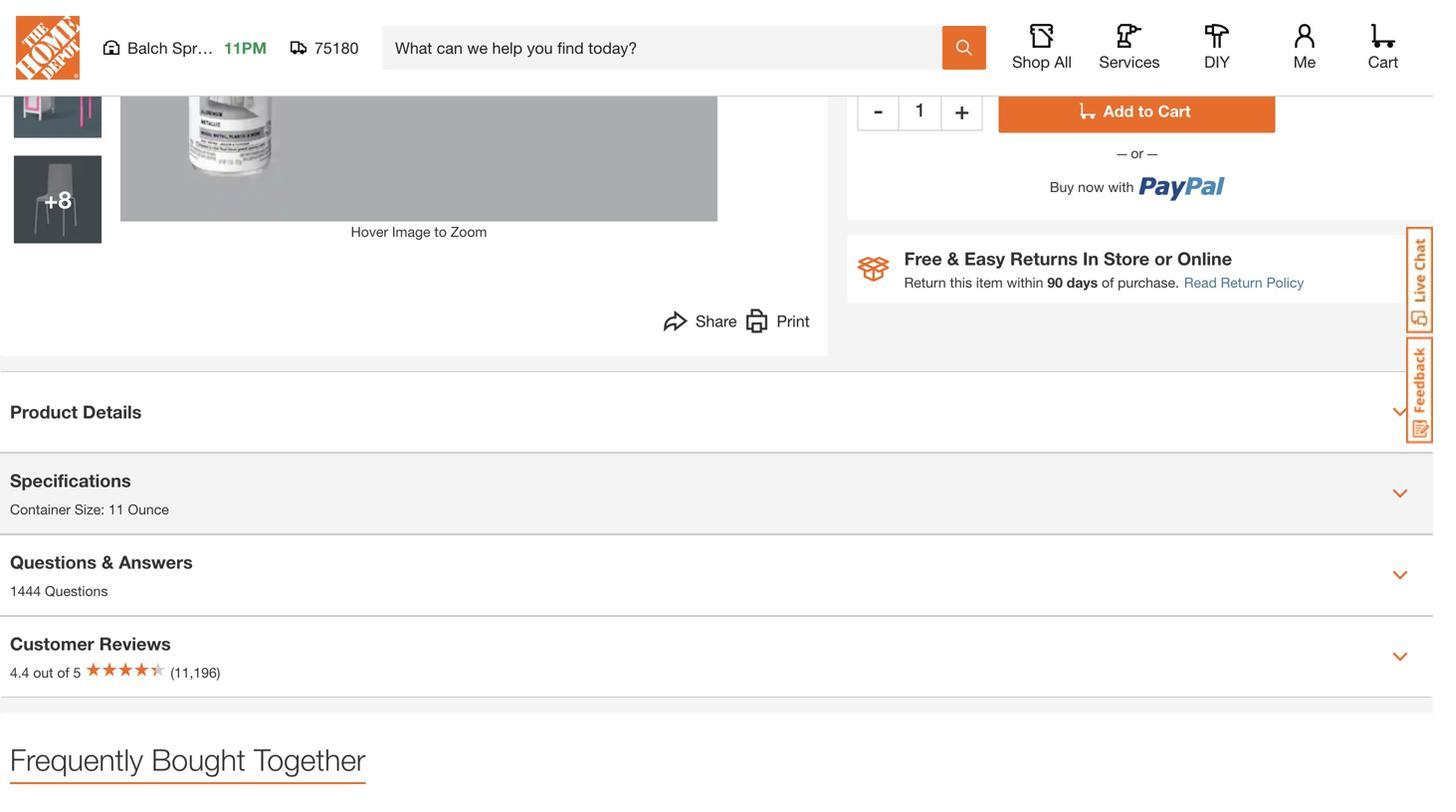 Task type: locate. For each thing, give the bounding box(es) containing it.
icon image
[[858, 257, 890, 282]]

1444
[[10, 583, 41, 599]]

return right read at the top right of the page
[[1221, 274, 1263, 291]]

together
[[254, 742, 366, 778]]

questions right 1444
[[45, 583, 108, 599]]

hover image to zoom button
[[120, 0, 718, 242]]

shop all button
[[1011, 24, 1074, 72]]

specifications container size : 11 ounce
[[10, 470, 169, 518]]

of
[[1102, 274, 1114, 291], [57, 665, 69, 681]]

questions
[[10, 552, 97, 573], [45, 583, 108, 599]]

11
[[109, 501, 124, 518]]

return down free
[[905, 274, 946, 291]]

0 horizontal spatial &
[[102, 552, 114, 573]]

caret image
[[1393, 567, 1409, 583], [1393, 649, 1409, 665]]

& up this
[[948, 248, 960, 269]]

caret image for customer reviews
[[1393, 649, 1409, 665]]

0 vertical spatial cart
[[1369, 52, 1399, 71]]

4.4 out of 5
[[10, 665, 81, 681]]

shop
[[1013, 52, 1050, 71]]

+
[[955, 95, 970, 124], [44, 185, 58, 214]]

0 horizontal spatial or
[[1127, 145, 1148, 161]]

free & easy returns in store or online return this item within 90 days of purchase. read return policy
[[905, 248, 1305, 291]]

1 horizontal spatial &
[[948, 248, 960, 269]]

cart right "add"
[[1159, 101, 1191, 120]]

returns
[[1011, 248, 1078, 269]]

1 horizontal spatial or
[[1155, 248, 1173, 269]]

or
[[1127, 145, 1148, 161], [1155, 248, 1173, 269]]

it
[[927, 19, 936, 35]]

get it as soon as today.
[[900, 19, 1056, 35]]

6320974186112 image
[[14, 0, 102, 32]]

as right it
[[939, 19, 955, 35]]

1 horizontal spatial as
[[995, 19, 1011, 35]]

(11,196)
[[171, 665, 220, 681]]

0 horizontal spatial +
[[44, 185, 58, 214]]

hover image to zoom
[[351, 224, 487, 240]]

or up buy now with button at the top right of page
[[1127, 145, 1148, 161]]

& for free
[[948, 248, 960, 269]]

of right the "days"
[[1102, 274, 1114, 291]]

+ 8
[[44, 185, 72, 214]]

checkout.
[[914, 37, 976, 53]]

0 horizontal spatial to
[[434, 224, 447, 240]]

days
[[1067, 274, 1098, 291]]

1 vertical spatial of
[[57, 665, 69, 681]]

or up purchase. at the right top of the page
[[1155, 248, 1173, 269]]

0 vertical spatial caret image
[[1393, 567, 1409, 583]]

shop all
[[1013, 52, 1072, 71]]

container
[[10, 501, 71, 518]]

&
[[948, 248, 960, 269], [102, 552, 114, 573]]

add
[[1104, 101, 1134, 120]]

1 vertical spatial +
[[44, 185, 58, 214]]

0 vertical spatial of
[[1102, 274, 1114, 291]]

to left zoom
[[434, 224, 447, 240]]

schedule your delivery in checkout.
[[900, 19, 1201, 53]]

as
[[939, 19, 955, 35], [995, 19, 1011, 35]]

0 vertical spatial +
[[955, 95, 970, 124]]

cart
[[1369, 52, 1399, 71], [1159, 101, 1191, 120]]

0 horizontal spatial return
[[905, 274, 946, 291]]

your
[[1122, 19, 1149, 35]]

product details button
[[0, 372, 1434, 452]]

+ inside button
[[955, 95, 970, 124]]

2 caret image from the top
[[1393, 486, 1409, 502]]

2 caret image from the top
[[1393, 649, 1409, 665]]

1 horizontal spatial return
[[1221, 274, 1263, 291]]

1 vertical spatial caret image
[[1393, 649, 1409, 665]]

answers
[[119, 552, 193, 573]]

1 vertical spatial caret image
[[1393, 486, 1409, 502]]

+ for +
[[955, 95, 970, 124]]

None field
[[900, 89, 942, 131]]

print
[[777, 312, 810, 331]]

caret image
[[1393, 404, 1409, 420], [1393, 486, 1409, 502]]

0 vertical spatial or
[[1127, 145, 1148, 161]]

to
[[1139, 101, 1154, 120], [434, 224, 447, 240]]

free
[[905, 248, 943, 269]]

cart right me
[[1369, 52, 1399, 71]]

of left the 5
[[57, 665, 69, 681]]

image
[[392, 224, 431, 240]]

1 horizontal spatial +
[[955, 95, 970, 124]]

questions & answers 1444 questions
[[10, 552, 193, 599]]

& inside the questions & answers 1444 questions
[[102, 552, 114, 573]]

1 vertical spatial to
[[434, 224, 447, 240]]

1 caret image from the top
[[1393, 404, 1409, 420]]

purchase.
[[1118, 274, 1180, 291]]

0 vertical spatial &
[[948, 248, 960, 269]]

easy
[[965, 248, 1006, 269]]

buy now with button
[[999, 163, 1276, 201]]

0 horizontal spatial cart
[[1159, 101, 1191, 120]]

in
[[900, 37, 911, 53]]

feedback link image
[[1407, 337, 1434, 444]]

this
[[950, 274, 973, 291]]

product details
[[10, 401, 142, 423]]

bought
[[152, 742, 246, 778]]

1 caret image from the top
[[1393, 567, 1409, 583]]

all
[[1055, 52, 1072, 71]]

return
[[905, 274, 946, 291], [1221, 274, 1263, 291]]

0 vertical spatial to
[[1139, 101, 1154, 120]]

questions up 1444
[[10, 552, 97, 573]]

1 vertical spatial &
[[102, 552, 114, 573]]

1 horizontal spatial cart
[[1369, 52, 1399, 71]]

diy
[[1205, 52, 1230, 71]]

What can we help you find today? search field
[[395, 27, 942, 69]]

1 return from the left
[[905, 274, 946, 291]]

cart inside button
[[1159, 101, 1191, 120]]

& inside free & easy returns in store or online return this item within 90 days of purchase. read return policy
[[948, 248, 960, 269]]

90
[[1048, 274, 1063, 291]]

live chat image
[[1407, 227, 1434, 334]]

+ button
[[942, 89, 983, 131]]

1 horizontal spatial of
[[1102, 274, 1114, 291]]

0 horizontal spatial as
[[939, 19, 955, 35]]

frequently bought together
[[10, 742, 366, 778]]

0 horizontal spatial of
[[57, 665, 69, 681]]

11pm
[[224, 38, 267, 57]]

& left answers
[[102, 552, 114, 573]]

1 vertical spatial cart
[[1159, 101, 1191, 120]]

aluminum rust oleum painter s touch 2x general purpose spray paint 334058 40.2 image
[[14, 50, 102, 138]]

with
[[1109, 179, 1134, 195]]

-
[[874, 95, 883, 124]]

as right soon
[[995, 19, 1011, 35]]

details
[[83, 401, 142, 423]]

to right "add"
[[1139, 101, 1154, 120]]

0 vertical spatial caret image
[[1393, 404, 1409, 420]]

schedule
[[1060, 19, 1118, 35]]

share
[[696, 312, 737, 331]]

1 vertical spatial or
[[1155, 248, 1173, 269]]



Task type: describe. For each thing, give the bounding box(es) containing it.
within
[[1007, 274, 1044, 291]]

2 return from the left
[[1221, 274, 1263, 291]]

:
[[101, 501, 105, 518]]

item
[[976, 274, 1003, 291]]

1 horizontal spatial to
[[1139, 101, 1154, 120]]

caret image inside product details button
[[1393, 404, 1409, 420]]

product
[[10, 401, 78, 423]]

4.4
[[10, 665, 29, 681]]

soon
[[959, 19, 992, 35]]

zoom
[[451, 224, 487, 240]]

share button
[[664, 309, 737, 339]]

now
[[1078, 179, 1105, 195]]

0 vertical spatial questions
[[10, 552, 97, 573]]

customer reviews
[[10, 633, 171, 655]]

8
[[58, 185, 72, 214]]

1 as from the left
[[939, 19, 955, 35]]

out
[[33, 665, 53, 681]]

frequently
[[10, 742, 143, 778]]

add to cart button
[[999, 89, 1276, 133]]

balch
[[127, 38, 168, 57]]

diy button
[[1186, 24, 1249, 72]]

+ for + 8
[[44, 185, 58, 214]]

75180
[[315, 38, 359, 57]]

in
[[1083, 248, 1099, 269]]

springs
[[172, 38, 227, 57]]

& for questions
[[102, 552, 114, 573]]

caret image for questions & answers
[[1393, 567, 1409, 583]]

me button
[[1273, 24, 1337, 72]]

reviews
[[99, 633, 171, 655]]

store
[[1104, 248, 1150, 269]]

buy
[[1050, 179, 1075, 195]]

add to cart
[[1104, 101, 1191, 120]]

1 vertical spatial questions
[[45, 583, 108, 599]]

today.
[[1015, 19, 1056, 35]]

5
[[73, 665, 81, 681]]

size
[[74, 501, 101, 518]]

services button
[[1098, 24, 1162, 72]]

get
[[900, 19, 923, 35]]

delivery
[[1153, 19, 1201, 35]]

buy now with
[[1050, 179, 1134, 195]]

services
[[1100, 52, 1160, 71]]

online
[[1178, 248, 1233, 269]]

- button
[[858, 89, 900, 131]]

or inside free & easy returns in store or online return this item within 90 days of purchase. read return policy
[[1155, 248, 1173, 269]]

2 as from the left
[[995, 19, 1011, 35]]

me
[[1294, 52, 1316, 71]]

balch springs 11pm
[[127, 38, 267, 57]]

policy
[[1267, 274, 1305, 291]]

hover
[[351, 224, 388, 240]]

print button
[[745, 309, 810, 339]]

aluminum rust oleum painter s touch 2x general purpose spray paint 334058 a0.3 image
[[14, 156, 102, 243]]

ounce
[[128, 501, 169, 518]]

read return policy link
[[1185, 272, 1305, 293]]

customer
[[10, 633, 94, 655]]

the home depot logo image
[[16, 16, 80, 80]]

specifications
[[10, 470, 131, 491]]

of inside free & easy returns in store or online return this item within 90 days of purchase. read return policy
[[1102, 274, 1114, 291]]

75180 button
[[291, 38, 359, 58]]

read
[[1185, 274, 1217, 291]]

cart link
[[1362, 24, 1406, 72]]



Task type: vqa. For each thing, say whether or not it's contained in the screenshot.
Diy button
yes



